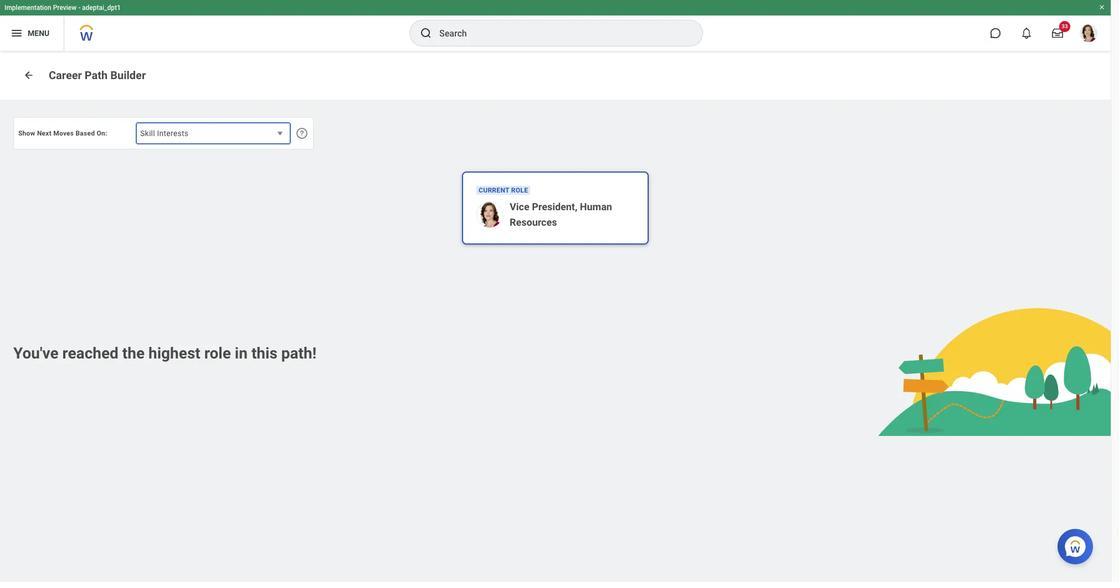 Task type: locate. For each thing, give the bounding box(es) containing it.
path
[[85, 69, 108, 82]]

implementation preview -   adeptai_dpt1
[[4, 4, 121, 12]]

current role
[[479, 187, 528, 195]]

question outline image
[[295, 127, 309, 140]]

reached
[[62, 345, 118, 363]]

end of path image
[[878, 308, 1119, 438]]

next
[[37, 130, 52, 137]]

president,
[[532, 201, 578, 213]]

show next moves based on:
[[18, 130, 107, 137]]

you've
[[13, 345, 58, 363]]

-
[[78, 4, 80, 12]]

skill interests
[[140, 129, 189, 138]]

profile logan mcneil image
[[1080, 24, 1098, 44]]

notifications large image
[[1021, 28, 1032, 39]]

role
[[511, 187, 528, 195]]

this
[[252, 345, 278, 363]]

current
[[479, 187, 510, 195]]

interests
[[157, 129, 189, 138]]

adeptai_dpt1
[[82, 4, 121, 12]]



Task type: describe. For each thing, give the bounding box(es) containing it.
based
[[76, 130, 95, 137]]

33
[[1062, 23, 1068, 29]]

vice
[[510, 201, 530, 213]]

career
[[49, 69, 82, 82]]

human
[[580, 201, 612, 213]]

preview
[[53, 4, 77, 12]]

builder
[[110, 69, 146, 82]]

arrow left image
[[23, 70, 34, 81]]

search image
[[420, 27, 433, 40]]

you've reached the highest role in this path!
[[13, 345, 317, 363]]

path!
[[281, 345, 317, 363]]

menu
[[28, 29, 49, 37]]

inbox large image
[[1052, 28, 1063, 39]]

in
[[235, 345, 248, 363]]

resources
[[510, 217, 557, 228]]

Search Workday  search field
[[439, 21, 680, 45]]

menu banner
[[0, 0, 1111, 51]]

the
[[122, 345, 145, 363]]

skill interests button
[[136, 122, 291, 145]]

show
[[18, 130, 35, 137]]

implementation
[[4, 4, 51, 12]]

skill
[[140, 129, 155, 138]]

justify image
[[10, 27, 23, 40]]

on:
[[97, 130, 107, 137]]

close environment banner image
[[1099, 4, 1106, 11]]

highest
[[149, 345, 200, 363]]

career path builder
[[49, 69, 146, 82]]

vice president, human resources
[[510, 201, 612, 228]]

moves
[[53, 130, 74, 137]]

menu button
[[0, 16, 64, 51]]

role
[[204, 345, 231, 363]]

33 button
[[1046, 21, 1071, 45]]



Task type: vqa. For each thing, say whether or not it's contained in the screenshot.
NAVIGATION PANE region
no



